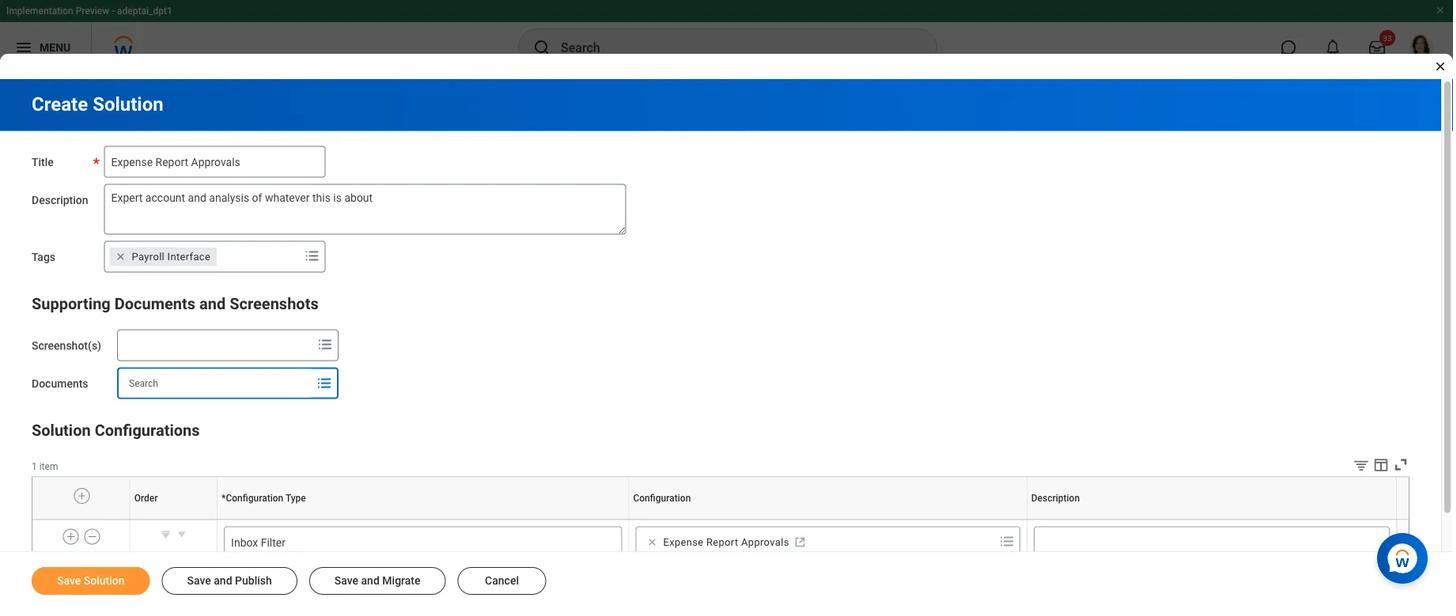 Task type: vqa. For each thing, say whether or not it's contained in the screenshot.
list
no



Task type: locate. For each thing, give the bounding box(es) containing it.
prompts image
[[303, 246, 322, 265], [315, 374, 334, 393]]

type
[[286, 493, 306, 504], [424, 520, 426, 521]]

1 vertical spatial solution
[[32, 421, 91, 440]]

order for order configuration type configuration description
[[173, 520, 175, 521]]

0 vertical spatial row element
[[32, 478, 1401, 520]]

row element
[[32, 478, 1401, 520], [32, 521, 1397, 565]]

-
[[112, 6, 115, 17]]

expense report approvals, press delete to clear value, ctrl + enter opens in new window. option
[[641, 533, 812, 552]]

0 vertical spatial description
[[32, 193, 88, 207]]

save solution
[[57, 574, 125, 588]]

type for * configuration type
[[286, 493, 306, 504]]

publish
[[235, 574, 272, 588]]

0 vertical spatial prompts image
[[303, 246, 322, 265]]

documents down screenshot(s)
[[32, 377, 88, 390]]

save
[[57, 574, 81, 588], [187, 574, 211, 588], [335, 574, 359, 588]]

0 horizontal spatial order
[[134, 493, 158, 504]]

1 horizontal spatial order
[[173, 520, 175, 521]]

0 horizontal spatial save
[[57, 574, 81, 588]]

0 vertical spatial type
[[286, 493, 306, 504]]

0 vertical spatial plus image
[[76, 489, 87, 503]]

notifications large image
[[1325, 40, 1341, 55]]

2 save from the left
[[187, 574, 211, 588]]

click to view/edit grid preferences image
[[1373, 456, 1390, 474]]

1 vertical spatial prompts image
[[998, 532, 1017, 551]]

toolbar
[[1341, 456, 1410, 477]]

solution down minus icon
[[84, 574, 125, 588]]

1 vertical spatial plus image
[[65, 530, 76, 544]]

prompts image inside "supporting documents and screenshots" 'group'
[[315, 374, 334, 393]]

and left publish
[[214, 574, 232, 588]]

documents
[[115, 295, 195, 313], [32, 377, 88, 390]]

solution right create
[[93, 93, 164, 116]]

order
[[134, 493, 158, 504], [173, 520, 175, 521]]

supporting documents and screenshots
[[32, 295, 319, 313]]

order column header
[[130, 520, 217, 521]]

interface
[[167, 251, 211, 263]]

expense
[[663, 537, 704, 548]]

implementation
[[6, 6, 73, 17]]

1 horizontal spatial documents
[[115, 295, 195, 313]]

1 horizontal spatial prompts image
[[998, 532, 1017, 551]]

configuration
[[226, 493, 284, 504], [633, 493, 691, 504], [419, 520, 424, 521], [825, 520, 830, 521]]

2 vertical spatial solution
[[84, 574, 125, 588]]

solution up item
[[32, 421, 91, 440]]

0 horizontal spatial documents
[[32, 377, 88, 390]]

plus image
[[76, 489, 87, 503], [65, 530, 76, 544]]

and up screenshot(s) field
[[199, 295, 226, 313]]

prompts image
[[316, 335, 335, 354], [998, 532, 1017, 551]]

2 vertical spatial description
[[1210, 520, 1214, 521]]

action bar region
[[0, 552, 1454, 609]]

1 vertical spatial type
[[424, 520, 426, 521]]

save and publish button
[[162, 567, 297, 595]]

item
[[39, 461, 58, 472]]

type right *
[[286, 493, 306, 504]]

solution configurations button
[[32, 421, 200, 440]]

2 row element from the top
[[32, 521, 1397, 565]]

0 vertical spatial documents
[[115, 295, 195, 313]]

payroll interface, press delete to clear value. option
[[110, 247, 217, 266]]

0 horizontal spatial prompts image
[[316, 335, 335, 354]]

1 vertical spatial prompts image
[[315, 374, 334, 393]]

1 horizontal spatial description
[[1032, 493, 1080, 504]]

configuration type button
[[419, 520, 427, 521]]

solution configurations group
[[32, 418, 1410, 578]]

0 horizontal spatial type
[[286, 493, 306, 504]]

search image
[[533, 38, 552, 57]]

type up save and migrate button
[[424, 520, 426, 521]]

plus image left minus icon
[[65, 530, 76, 544]]

solution inside button
[[84, 574, 125, 588]]

screenshot(s)
[[32, 339, 101, 352]]

description
[[32, 193, 88, 207], [1032, 493, 1080, 504], [1210, 520, 1214, 521]]

0 vertical spatial prompts image
[[316, 335, 335, 354]]

1 save from the left
[[57, 574, 81, 588]]

implementation preview -   adeptai_dpt1 banner
[[0, 0, 1454, 73]]

plus image up minus icon
[[76, 489, 87, 503]]

1 horizontal spatial type
[[424, 520, 426, 521]]

0 vertical spatial solution
[[93, 93, 164, 116]]

profile logan mcneil element
[[1400, 30, 1444, 65]]

order up caret bottom icon
[[173, 520, 175, 521]]

save and migrate button
[[309, 567, 446, 595]]

report
[[707, 537, 739, 548]]

payroll
[[132, 251, 165, 263]]

0 vertical spatial order
[[134, 493, 158, 504]]

workday assistant region
[[1378, 527, 1435, 584]]

3 save from the left
[[335, 574, 359, 588]]

1 vertical spatial order
[[173, 520, 175, 521]]

1 row element from the top
[[32, 478, 1401, 520]]

type inside row element
[[286, 493, 306, 504]]

solution
[[93, 93, 164, 116], [32, 421, 91, 440], [84, 574, 125, 588]]

documents down 'payroll'
[[115, 295, 195, 313]]

caret down image
[[174, 527, 189, 543]]

order up order column header
[[134, 493, 158, 504]]

1 vertical spatial row element
[[32, 521, 1397, 565]]

2 horizontal spatial save
[[335, 574, 359, 588]]

and left the migrate
[[361, 574, 380, 588]]

1 vertical spatial description
[[1032, 493, 1080, 504]]

implementation preview -   adeptai_dpt1
[[6, 6, 172, 17]]

and
[[199, 295, 226, 313], [214, 574, 232, 588], [361, 574, 380, 588]]

create solution dialog
[[0, 0, 1454, 609]]

1 horizontal spatial save
[[187, 574, 211, 588]]

supporting documents and screenshots group
[[32, 292, 1410, 399]]

tags
[[32, 250, 55, 264]]

Title text field
[[104, 146, 326, 178]]

1
[[32, 461, 37, 472]]



Task type: describe. For each thing, give the bounding box(es) containing it.
preview
[[76, 6, 109, 17]]

solution for save solution
[[84, 574, 125, 588]]

configuration button
[[825, 520, 831, 521]]

solution for create solution
[[93, 93, 164, 116]]

cancel button
[[458, 567, 546, 595]]

save for save solution
[[57, 574, 81, 588]]

description button
[[1210, 520, 1215, 521]]

save for save and migrate
[[335, 574, 359, 588]]

fullscreen image
[[1393, 456, 1410, 474]]

save and migrate
[[335, 574, 421, 588]]

minus image
[[87, 530, 98, 544]]

screenshots
[[230, 295, 319, 313]]

prompts image for tags
[[303, 246, 322, 265]]

and for save and migrate
[[361, 574, 380, 588]]

prompts image inside "supporting documents and screenshots" 'group'
[[316, 335, 335, 354]]

cancel
[[485, 574, 519, 588]]

row element containing expense report approvals
[[32, 521, 1397, 565]]

order for order
[[134, 493, 158, 504]]

configurations
[[95, 421, 200, 440]]

select to filter grid data image
[[1353, 457, 1371, 474]]

1 vertical spatial documents
[[32, 377, 88, 390]]

1 item
[[32, 461, 58, 472]]

approvals
[[741, 537, 789, 548]]

*
[[222, 493, 226, 504]]

save for save and publish
[[187, 574, 211, 588]]

expense report approvals
[[663, 537, 789, 548]]

2 horizontal spatial description
[[1210, 520, 1214, 521]]

Screenshot(s) field
[[118, 331, 313, 360]]

close create solution image
[[1435, 60, 1447, 73]]

payroll interface element
[[132, 250, 211, 264]]

create solution
[[32, 93, 164, 116]]

supporting
[[32, 295, 111, 313]]

supporting documents and screenshots button
[[32, 295, 319, 313]]

row element containing order
[[32, 478, 1401, 520]]

migrate
[[382, 574, 421, 588]]

title
[[32, 155, 54, 169]]

adeptai_dpt1
[[117, 6, 172, 17]]

inbox large image
[[1370, 40, 1386, 55]]

and inside 'group'
[[199, 295, 226, 313]]

Documents field
[[119, 369, 313, 398]]

order configuration type configuration description
[[173, 520, 1214, 521]]

and for save and publish
[[214, 574, 232, 588]]

save solution button
[[32, 567, 150, 595]]

* configuration type
[[222, 493, 306, 504]]

ext link image
[[793, 535, 808, 550]]

payroll interface
[[132, 251, 211, 263]]

x small image
[[113, 249, 129, 265]]

prompts image for documents
[[315, 374, 334, 393]]

close environment banner image
[[1436, 6, 1446, 15]]

save and publish
[[187, 574, 272, 588]]

expense report approvals element
[[663, 535, 789, 550]]

solution configurations
[[32, 421, 200, 440]]

create
[[32, 93, 88, 116]]

solution inside group
[[32, 421, 91, 440]]

x small image
[[644, 535, 660, 550]]

0 horizontal spatial description
[[32, 193, 88, 207]]

type for order configuration type configuration description
[[424, 520, 426, 521]]

toolbar inside solution configurations group
[[1341, 456, 1410, 477]]

Description text field
[[104, 184, 626, 235]]

create solution main content
[[0, 79, 1454, 609]]

caret bottom image
[[158, 527, 174, 543]]



